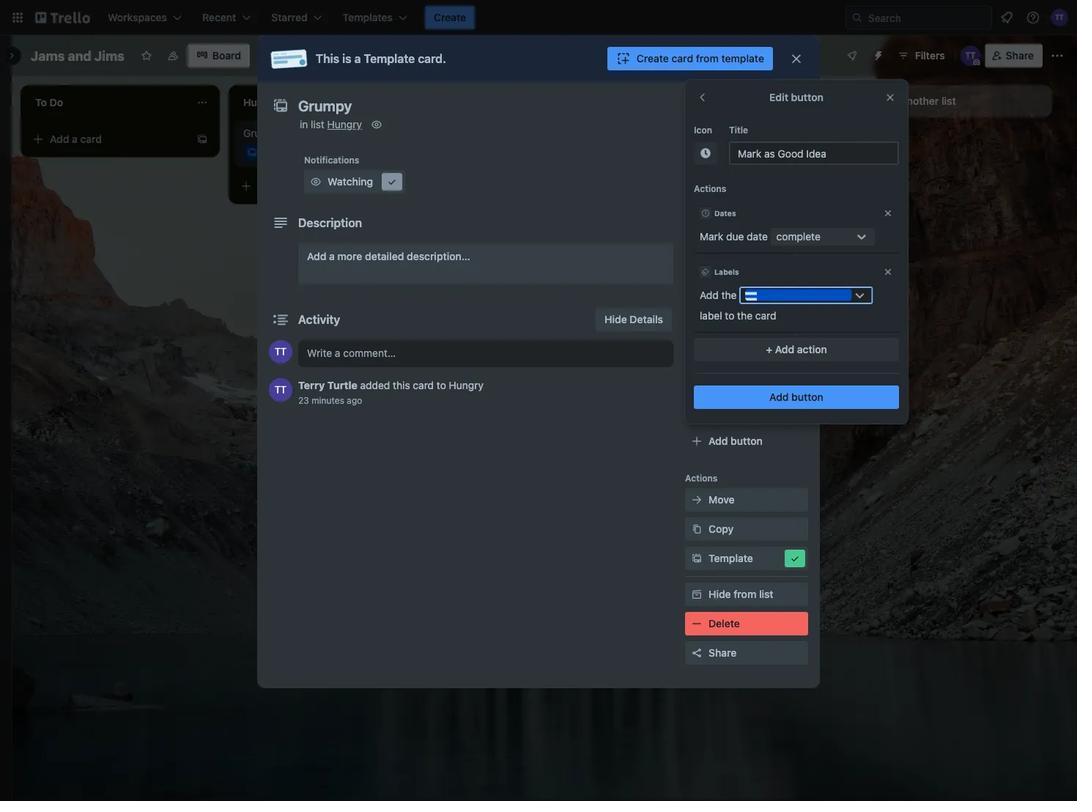 Task type: vqa. For each thing, say whether or not it's contained in the screenshot.
Minutes
yes



Task type: describe. For each thing, give the bounding box(es) containing it.
delete link
[[686, 612, 809, 636]]

board
[[213, 49, 241, 62]]

copy link
[[686, 518, 809, 541]]

members link
[[686, 164, 809, 188]]

0 horizontal spatial share button
[[686, 642, 809, 665]]

0 notifications image
[[999, 9, 1016, 26]]

1 vertical spatial template
[[716, 149, 755, 159]]

labels link
[[686, 194, 809, 217]]

create card from template
[[637, 52, 765, 65]]

star or unstar board image
[[141, 50, 152, 62]]

cover
[[709, 287, 738, 299]]

edit
[[770, 91, 789, 103]]

turtle
[[328, 379, 358, 392]]

2 horizontal spatial add a card
[[675, 133, 727, 145]]

and
[[68, 48, 91, 63]]

move link
[[686, 488, 809, 512]]

template.
[[319, 147, 358, 158]]

button for the bottommost add button button
[[731, 435, 763, 447]]

add inside add a more detailed description… link
[[307, 250, 327, 263]]

attachment button
[[686, 252, 809, 276]]

create for create
[[434, 11, 466, 23]]

custom fields button
[[686, 315, 809, 330]]

activity
[[298, 313, 341, 327]]

list for hide from list
[[760, 588, 774, 601]]

date
[[747, 231, 768, 243]]

terry
[[298, 379, 325, 392]]

to for label
[[726, 310, 735, 322]]

edit button
[[770, 91, 824, 103]]

0 vertical spatial power-
[[686, 354, 716, 364]]

mark due date
[[700, 231, 768, 243]]

this is a template card.
[[316, 52, 447, 66]]

primary element
[[0, 0, 1078, 35]]

sm image for move
[[690, 493, 705, 507]]

watching button
[[304, 170, 405, 194]]

from inside button
[[696, 52, 719, 65]]

hungry inside terry turtle added this card to hungry 23 minutes ago
[[449, 379, 484, 392]]

board link
[[188, 44, 250, 67]]

members
[[709, 170, 754, 182]]

0 vertical spatial terry turtle (terryturtle) image
[[961, 45, 982, 66]]

added
[[360, 379, 390, 392]]

delete
[[709, 618, 740, 630]]

hide for hide details
[[605, 313, 627, 326]]

workspace visible image
[[167, 50, 179, 62]]

automation
[[686, 413, 735, 423]]

close popover image
[[885, 92, 897, 103]]

dates
[[715, 209, 737, 217]]

0 vertical spatial labels
[[709, 199, 741, 211]]

create button
[[425, 6, 475, 29]]

this
[[393, 379, 410, 392]]

jams
[[31, 48, 65, 63]]

list for add another list
[[942, 95, 957, 107]]

1 vertical spatial terry turtle (terryturtle) image
[[269, 340, 293, 364]]

template button
[[686, 547, 809, 570]]

23 minutes ago link
[[298, 395, 362, 405]]

0 horizontal spatial hungry
[[328, 118, 362, 131]]

0 horizontal spatial add a card
[[50, 133, 102, 145]]

1 vertical spatial power-
[[731, 375, 766, 387]]

add power-ups link
[[686, 370, 809, 393]]

to inside terry turtle added this card to hungry 23 minutes ago
[[437, 379, 446, 392]]

2 vertical spatial terry turtle (terryturtle) image
[[269, 378, 293, 402]]

this card is a template.
[[261, 147, 358, 158]]

action
[[798, 344, 828, 356]]

add another list
[[880, 95, 957, 107]]

Search field
[[864, 7, 992, 29]]

1 vertical spatial labels
[[715, 268, 740, 276]]

add a more detailed description…
[[307, 250, 470, 263]]

add to template
[[686, 149, 755, 159]]

move
[[709, 494, 735, 506]]

0 vertical spatial button
[[792, 91, 824, 103]]

add a card button for create from template… icon to the right
[[651, 128, 815, 151]]

copy
[[709, 523, 734, 535]]

sm image for template
[[690, 551, 705, 566]]

+ add action
[[766, 344, 828, 356]]

1 horizontal spatial share button
[[986, 44, 1043, 67]]

show menu image
[[1051, 48, 1065, 63]]

ups inside add power-ups link
[[766, 375, 785, 387]]

mark
[[700, 231, 724, 243]]

cover link
[[686, 282, 809, 305]]

hide details
[[605, 313, 664, 326]]

jims
[[94, 48, 125, 63]]

add a card button for the left create from template… icon
[[26, 128, 191, 151]]

switch to… image
[[10, 10, 25, 25]]

create for create card from template
[[637, 52, 669, 65]]

filters button
[[894, 44, 950, 67]]

add button for add button button to the top
[[770, 391, 824, 403]]

add power-ups
[[709, 375, 785, 387]]

detailed
[[365, 250, 404, 263]]

template inside template button
[[709, 553, 754, 565]]

attachment
[[709, 258, 766, 270]]

add a card button for middle create from template… icon
[[235, 175, 399, 198]]

details
[[630, 313, 664, 326]]

sm image for cover
[[690, 286, 705, 301]]

add another list button
[[854, 85, 1053, 117]]

filters
[[916, 49, 946, 62]]



Task type: locate. For each thing, give the bounding box(es) containing it.
0 vertical spatial actions
[[694, 183, 727, 194]]

1 vertical spatial create
[[637, 52, 669, 65]]

to
[[705, 149, 714, 159], [726, 310, 735, 322], [437, 379, 446, 392]]

share button
[[986, 44, 1043, 67], [686, 642, 809, 665]]

1 horizontal spatial hide
[[709, 588, 732, 601]]

sm image left delete
[[690, 617, 705, 631]]

is
[[343, 52, 352, 66], [302, 147, 309, 158]]

notifications
[[304, 155, 360, 165]]

hide from list
[[709, 588, 774, 601]]

0 vertical spatial template
[[364, 52, 415, 66]]

sm image for delete
[[690, 617, 705, 631]]

open information menu image
[[1027, 10, 1041, 25]]

hungry up template.
[[328, 118, 362, 131]]

2 horizontal spatial add a card button
[[651, 128, 815, 151]]

1 vertical spatial add button
[[709, 435, 763, 447]]

1 vertical spatial button
[[792, 391, 824, 403]]

1 horizontal spatial add a card
[[258, 180, 310, 192]]

0 vertical spatial create
[[434, 11, 466, 23]]

2 horizontal spatial to
[[726, 310, 735, 322]]

this for this is a template card.
[[316, 52, 340, 66]]

0 horizontal spatial share
[[709, 647, 737, 659]]

add button button
[[694, 386, 900, 409], [686, 430, 809, 453]]

0 horizontal spatial the
[[722, 289, 737, 301]]

share button down 0 notifications icon
[[986, 44, 1043, 67]]

power-ups
[[686, 354, 733, 364]]

fields
[[749, 316, 778, 329]]

1 vertical spatial the
[[738, 310, 753, 322]]

close image
[[884, 267, 894, 277]]

+
[[766, 344, 773, 356]]

sm image inside move 'link'
[[690, 493, 705, 507]]

to down icon
[[705, 149, 714, 159]]

1 horizontal spatial hungry
[[449, 379, 484, 392]]

1 vertical spatial share button
[[686, 642, 809, 665]]

labels up cover at the right of page
[[715, 268, 740, 276]]

share down delete
[[709, 647, 737, 659]]

template down copy
[[709, 553, 754, 565]]

None text field
[[291, 92, 775, 119]]

actions
[[694, 183, 727, 194], [686, 473, 718, 483]]

sm image down notifications
[[309, 175, 323, 189]]

create card from template button
[[608, 47, 774, 70]]

add
[[880, 95, 899, 107], [50, 133, 69, 145], [675, 133, 694, 145], [686, 149, 703, 159], [258, 180, 278, 192], [307, 250, 327, 263], [700, 289, 719, 301], [776, 344, 795, 356], [709, 375, 728, 387], [770, 391, 789, 403], [709, 435, 728, 447]]

0 horizontal spatial create from template… image
[[197, 133, 208, 145]]

power- down label
[[686, 354, 716, 364]]

checklist link
[[686, 223, 809, 246]]

grumpy
[[243, 127, 281, 139]]

2 vertical spatial button
[[731, 435, 763, 447]]

add the
[[700, 289, 737, 301]]

color: blue, title: none image
[[746, 289, 853, 301]]

1 horizontal spatial list
[[760, 588, 774, 601]]

1 vertical spatial to
[[726, 310, 735, 322]]

automation image
[[867, 44, 888, 65]]

sm image inside 'hide from list' link
[[690, 587, 705, 602]]

0 vertical spatial to
[[705, 149, 714, 159]]

1 vertical spatial is
[[302, 147, 309, 158]]

1 horizontal spatial to
[[705, 149, 714, 159]]

from up delete "link"
[[734, 588, 757, 601]]

this right customize views image
[[316, 52, 340, 66]]

hungry link
[[328, 118, 362, 131]]

button down action
[[792, 391, 824, 403]]

create
[[434, 11, 466, 23], [637, 52, 669, 65]]

1 vertical spatial list
[[311, 118, 325, 131]]

0 vertical spatial list
[[942, 95, 957, 107]]

0 vertical spatial the
[[722, 289, 737, 301]]

add button down automation
[[709, 435, 763, 447]]

list right the another
[[942, 95, 957, 107]]

add a more detailed description… link
[[298, 243, 674, 285]]

0 vertical spatial this
[[316, 52, 340, 66]]

hide details link
[[596, 308, 672, 331]]

share
[[1007, 49, 1035, 62], [709, 647, 737, 659]]

jams and jims
[[31, 48, 125, 63]]

add a card
[[50, 133, 102, 145], [675, 133, 727, 145], [258, 180, 310, 192]]

customize views image
[[257, 48, 272, 63]]

add button button down automation
[[686, 430, 809, 453]]

0 vertical spatial add button button
[[694, 386, 900, 409]]

search image
[[852, 12, 864, 23]]

0 horizontal spatial to
[[437, 379, 446, 392]]

sm image inside copy link
[[690, 522, 705, 537]]

1 horizontal spatial power-
[[731, 375, 766, 387]]

add button button down + add action on the right of the page
[[694, 386, 900, 409]]

1 horizontal spatial is
[[343, 52, 352, 66]]

1 vertical spatial this
[[261, 147, 279, 158]]

sm image down copy link
[[788, 551, 803, 566]]

sm image for checklist
[[690, 227, 705, 242]]

sm image left copy
[[690, 522, 705, 537]]

sm image inside template button
[[690, 551, 705, 566]]

create from template… image
[[197, 133, 208, 145], [821, 133, 833, 145], [405, 180, 416, 192]]

to for add
[[705, 149, 714, 159]]

sm image
[[699, 146, 713, 161], [690, 198, 705, 213], [690, 227, 705, 242], [690, 493, 705, 507], [690, 522, 705, 537], [788, 551, 803, 566], [690, 587, 705, 602]]

grumpy link
[[243, 126, 414, 141]]

in list hungry
[[300, 118, 362, 131]]

hide from list link
[[686, 583, 809, 606]]

1 horizontal spatial share
[[1007, 49, 1035, 62]]

title
[[730, 125, 749, 135]]

labels up checklist
[[709, 199, 741, 211]]

card
[[672, 52, 694, 65], [80, 133, 102, 145], [705, 133, 727, 145], [281, 147, 299, 158], [289, 180, 310, 192], [756, 310, 777, 322], [413, 379, 434, 392]]

icon
[[694, 125, 713, 135]]

this down grumpy
[[261, 147, 279, 158]]

create from template… image left grumpy
[[197, 133, 208, 145]]

0 horizontal spatial ups
[[716, 354, 733, 364]]

more
[[338, 250, 363, 263]]

from
[[696, 52, 719, 65], [734, 588, 757, 601]]

ups up add power-ups
[[716, 354, 733, 364]]

button down automation
[[731, 435, 763, 447]]

due
[[727, 231, 745, 243]]

sm image down icon
[[699, 146, 713, 161]]

button
[[792, 91, 824, 103], [792, 391, 824, 403], [731, 435, 763, 447]]

2 vertical spatial list
[[760, 588, 774, 601]]

sm image
[[370, 117, 384, 132], [309, 175, 323, 189], [385, 175, 400, 189], [690, 286, 705, 301], [690, 551, 705, 566], [690, 617, 705, 631]]

sm image for copy
[[690, 522, 705, 537]]

minutes
[[312, 395, 345, 405]]

sm image for labels
[[690, 198, 705, 213]]

card inside button
[[672, 52, 694, 65]]

Write a comment text field
[[298, 340, 674, 367]]

1 vertical spatial actions
[[686, 473, 718, 483]]

hungry
[[328, 118, 362, 131], [449, 379, 484, 392]]

1 horizontal spatial the
[[738, 310, 753, 322]]

hide for hide from list
[[709, 588, 732, 601]]

power ups image
[[847, 50, 858, 62]]

checklist
[[709, 228, 754, 241]]

hide left details
[[605, 313, 627, 326]]

1 horizontal spatial create from template… image
[[405, 180, 416, 192]]

0 horizontal spatial list
[[311, 118, 325, 131]]

0 horizontal spatial from
[[696, 52, 719, 65]]

sm image left cover at the right of page
[[690, 286, 705, 301]]

list right "in"
[[311, 118, 325, 131]]

sm image right watching
[[385, 175, 400, 189]]

description…
[[407, 250, 470, 263]]

share left show menu icon
[[1007, 49, 1035, 62]]

sm image left the hide from list
[[690, 587, 705, 602]]

card.
[[418, 52, 447, 66]]

1 horizontal spatial from
[[734, 588, 757, 601]]

labels
[[709, 199, 741, 211], [715, 268, 740, 276]]

0 vertical spatial add button
[[770, 391, 824, 403]]

create inside button
[[434, 11, 466, 23]]

add inside add power-ups link
[[709, 375, 728, 387]]

template
[[364, 52, 415, 66], [709, 553, 754, 565]]

sm image inside cover link
[[690, 286, 705, 301]]

2 horizontal spatial list
[[942, 95, 957, 107]]

sm image inside template button
[[788, 551, 803, 566]]

0 vertical spatial share button
[[986, 44, 1043, 67]]

sm image right hungry link
[[370, 117, 384, 132]]

is up hungry link
[[343, 52, 352, 66]]

0 vertical spatial hungry
[[328, 118, 362, 131]]

0 vertical spatial share
[[1007, 49, 1035, 62]]

terry turtle added this card to hungry 23 minutes ago
[[298, 379, 484, 405]]

Board name text field
[[23, 44, 132, 67]]

share button down delete "link"
[[686, 642, 809, 665]]

template inside button
[[722, 52, 765, 65]]

23
[[298, 395, 309, 405]]

button for add button button to the top
[[792, 391, 824, 403]]

create from template… image down 'edit button'
[[821, 133, 833, 145]]

list
[[942, 95, 957, 107], [311, 118, 325, 131], [760, 588, 774, 601]]

create inside button
[[637, 52, 669, 65]]

complete
[[777, 231, 821, 243]]

1 horizontal spatial template
[[709, 553, 754, 565]]

add button for the bottommost add button button
[[709, 435, 763, 447]]

1 vertical spatial hide
[[709, 588, 732, 601]]

label
[[700, 310, 723, 322]]

the
[[722, 289, 737, 301], [738, 310, 753, 322]]

power- down power-ups
[[731, 375, 766, 387]]

this for this card is a template.
[[261, 147, 279, 158]]

1 vertical spatial template
[[709, 553, 754, 565]]

0 horizontal spatial this
[[261, 147, 279, 158]]

label to the card
[[700, 310, 777, 322]]

1 horizontal spatial add button
[[770, 391, 824, 403]]

2 vertical spatial to
[[437, 379, 446, 392]]

sm image left checklist
[[690, 227, 705, 242]]

0 vertical spatial is
[[343, 52, 352, 66]]

sm image inside labels link
[[690, 198, 705, 213]]

watching
[[328, 176, 373, 188]]

card inside terry turtle added this card to hungry 23 minutes ago
[[413, 379, 434, 392]]

1 horizontal spatial this
[[316, 52, 340, 66]]

hungry down write a comment 'text box'
[[449, 379, 484, 392]]

button right edit
[[792, 91, 824, 103]]

is down "in"
[[302, 147, 309, 158]]

to right this
[[437, 379, 446, 392]]

0 horizontal spatial hide
[[605, 313, 627, 326]]

another
[[902, 95, 940, 107]]

custom fields
[[709, 316, 778, 329]]

hide up delete
[[709, 588, 732, 601]]

terry turtle (terryturtle) image
[[1051, 9, 1069, 26]]

ups down +
[[766, 375, 785, 387]]

0 horizontal spatial power-
[[686, 354, 716, 364]]

0 vertical spatial template
[[722, 52, 765, 65]]

1 vertical spatial hungry
[[449, 379, 484, 392]]

0 horizontal spatial template
[[364, 52, 415, 66]]

close image
[[884, 208, 894, 219]]

add button down + add action on the right of the page
[[770, 391, 824, 403]]

1 vertical spatial ups
[[766, 375, 785, 387]]

0 vertical spatial ups
[[716, 354, 733, 364]]

0 horizontal spatial create
[[434, 11, 466, 23]]

sm image left dates
[[690, 198, 705, 213]]

description
[[298, 216, 362, 230]]

sm image for hide from list
[[690, 587, 705, 602]]

hide
[[605, 313, 627, 326], [709, 588, 732, 601]]

sm image left move on the bottom right of page
[[690, 493, 705, 507]]

a
[[355, 52, 361, 66], [72, 133, 78, 145], [697, 133, 702, 145], [311, 147, 316, 158], [280, 180, 286, 192], [329, 250, 335, 263]]

template
[[722, 52, 765, 65], [716, 149, 755, 159]]

add a card button
[[26, 128, 191, 151], [651, 128, 815, 151], [235, 175, 399, 198]]

0 horizontal spatial is
[[302, 147, 309, 158]]

sm image for watching
[[309, 175, 323, 189]]

list inside button
[[942, 95, 957, 107]]

add button
[[770, 391, 824, 403], [709, 435, 763, 447]]

actions up move on the bottom right of page
[[686, 473, 718, 483]]

2 horizontal spatial create from template… image
[[821, 133, 833, 145]]

template left card.
[[364, 52, 415, 66]]

Mark due date… text field
[[730, 142, 900, 165]]

sm image inside checklist link
[[690, 227, 705, 242]]

1 vertical spatial from
[[734, 588, 757, 601]]

from up return to previous screen image
[[696, 52, 719, 65]]

to right label
[[726, 310, 735, 322]]

0 vertical spatial hide
[[605, 313, 627, 326]]

custom
[[709, 316, 747, 329]]

1 horizontal spatial create
[[637, 52, 669, 65]]

0 horizontal spatial add a card button
[[26, 128, 191, 151]]

0 horizontal spatial add button
[[709, 435, 763, 447]]

return to previous screen image
[[697, 92, 709, 103]]

1 horizontal spatial ups
[[766, 375, 785, 387]]

sm image inside delete "link"
[[690, 617, 705, 631]]

in
[[300, 118, 308, 131]]

1 vertical spatial add button button
[[686, 430, 809, 453]]

this
[[316, 52, 340, 66], [261, 147, 279, 158]]

1 horizontal spatial add a card button
[[235, 175, 399, 198]]

0 vertical spatial from
[[696, 52, 719, 65]]

actions down the members
[[694, 183, 727, 194]]

1 vertical spatial share
[[709, 647, 737, 659]]

create from template… image right watching
[[405, 180, 416, 192]]

ago
[[347, 395, 362, 405]]

ups
[[716, 354, 733, 364], [766, 375, 785, 387]]

terry turtle (terryturtle) image
[[961, 45, 982, 66], [269, 340, 293, 364], [269, 378, 293, 402]]

add inside add another list button
[[880, 95, 899, 107]]

list up delete "link"
[[760, 588, 774, 601]]

sm image down copy link
[[690, 551, 705, 566]]



